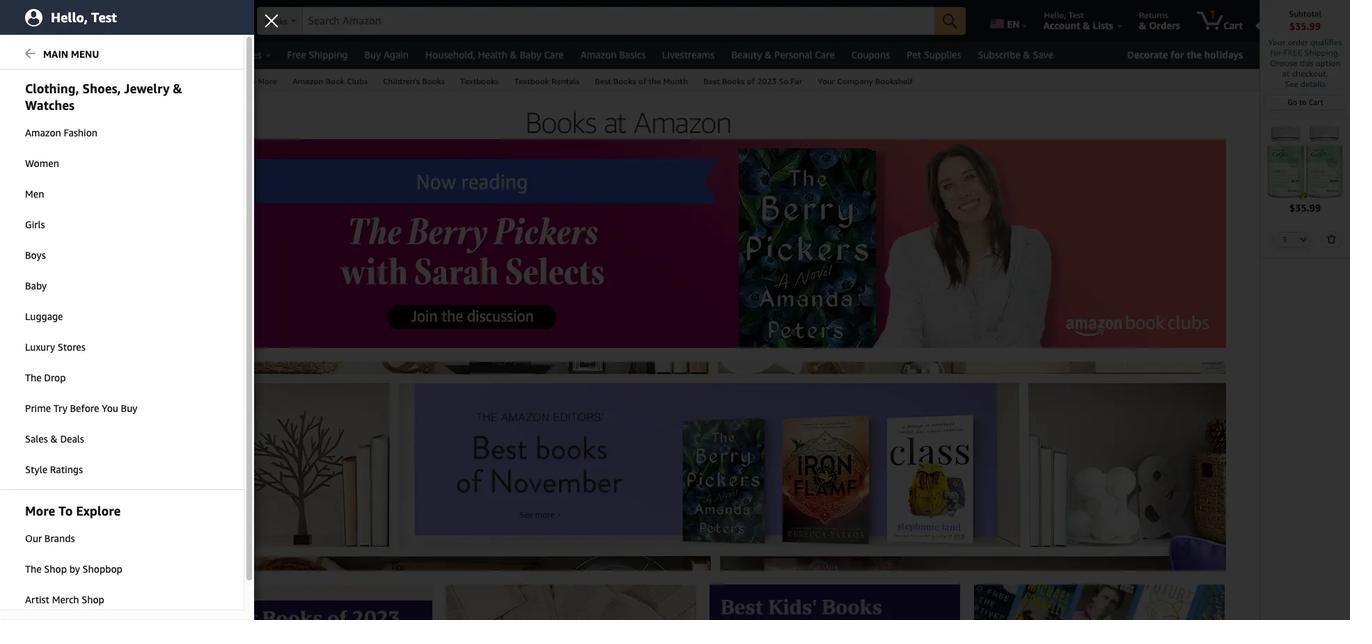 Task type: locate. For each thing, give the bounding box(es) containing it.
0 horizontal spatial care
[[544, 49, 564, 61]]

books right 100
[[36, 344, 59, 354]]

read
[[71, 344, 91, 354]]

1 horizontal spatial bookshelf
[[876, 76, 913, 86]]

this
[[1300, 58, 1314, 68]]

beauty
[[732, 49, 763, 61]]

watches
[[25, 98, 75, 113]]

textbook inside navigation navigation
[[514, 76, 550, 86]]

books down beauty
[[722, 76, 745, 86]]

dropdown image
[[1301, 237, 1308, 242]]

far inside award winners best books of the month best books of 2023 so far celebrity picks
[[107, 245, 119, 255]]

1 horizontal spatial textbooks
[[460, 76, 499, 86]]

decorate for the holidays
[[1128, 49, 1244, 61]]

1 horizontal spatial your company bookshelf link
[[810, 70, 921, 91]]

textbooks for textbooks
[[460, 76, 499, 86]]

books down household,
[[422, 76, 445, 86]]

the for the shop by shopbop
[[25, 564, 42, 575]]

best books of 2023 so far link down beauty
[[696, 70, 810, 91]]

navigation navigation
[[0, 0, 1351, 621]]

textbooks inside navigation navigation
[[460, 76, 499, 86]]

1 vertical spatial on
[[78, 382, 87, 392]]

0 vertical spatial far
[[791, 76, 803, 86]]

best books of 2023 image
[[181, 585, 432, 621]]

kindle up the our
[[13, 514, 40, 525]]

company down the coupons link
[[838, 76, 873, 86]]

so inside award winners best books of the month best books of 2023 so far celebrity picks
[[94, 245, 105, 255]]

0 horizontal spatial your company bookshelf
[[20, 432, 114, 442]]

best down the livestreams 'link' in the top of the page
[[704, 76, 720, 86]]

1 vertical spatial in
[[43, 308, 50, 318]]

hello, test inside hello, test link
[[51, 9, 117, 25]]

save
[[1033, 49, 1054, 61]]

0 horizontal spatial deals
[[20, 308, 41, 318]]

month down 'men' link
[[87, 233, 111, 242]]

1 vertical spatial textbook rentals link
[[20, 481, 84, 490]]

$35.99
[[1290, 20, 1322, 32], [1290, 202, 1322, 214]]

books%20at%20amazon image
[[338, 102, 923, 139]]

books inside search box
[[265, 16, 287, 26]]

supplies
[[924, 49, 962, 61]]

1 vertical spatial best books of 2023 so far link
[[20, 245, 119, 255]]

book inside amazon books on facebook amazon books on twitter book club picks from page to screen
[[20, 394, 39, 404]]

1 vertical spatial best books of the month link
[[20, 233, 111, 242]]

asian
[[20, 283, 40, 293]]

shop up prime reading eligible
[[82, 594, 104, 606]]

0 horizontal spatial audible
[[20, 529, 47, 539]]

1 horizontal spatial textbook
[[514, 76, 550, 86]]

& right beauty
[[765, 49, 772, 61]]

care right personal
[[815, 49, 835, 61]]

baby
[[520, 49, 542, 61], [25, 280, 47, 292]]

& left save
[[1024, 49, 1031, 61]]

0 horizontal spatial your company bookshelf link
[[20, 432, 114, 442]]

the left 'holidays'
[[1187, 49, 1202, 61]]

prime try before you buy link
[[0, 394, 244, 424]]

textbook down the style
[[20, 481, 53, 490]]

None submit
[[935, 7, 966, 35]]

account & lists
[[1044, 20, 1114, 31]]

books up free
[[265, 16, 287, 26]]

1 vertical spatial bookshelf
[[77, 432, 114, 442]]

free shipping
[[287, 49, 348, 61]]

0 vertical spatial 1
[[1210, 8, 1216, 22]]

children's books
[[383, 76, 445, 86]]

best up celebrity
[[20, 245, 36, 255]]

0 vertical spatial buy
[[365, 49, 381, 61]]

1 horizontal spatial month
[[664, 76, 688, 86]]

1 horizontal spatial cart
[[1309, 98, 1324, 107]]

for right decorate
[[1171, 49, 1185, 61]]

1 horizontal spatial buy
[[365, 49, 381, 61]]

0 horizontal spatial book
[[20, 394, 39, 404]]

1 vertical spatial 2023
[[73, 245, 92, 255]]

& for returns & orders
[[1140, 20, 1147, 31]]

halloween books hispanic and latino stories books in spanish back to school books
[[20, 157, 121, 205]]

shop left by
[[44, 564, 67, 575]]

stores
[[58, 341, 85, 353]]

1 horizontal spatial rentals
[[552, 76, 580, 86]]

0 horizontal spatial your
[[20, 432, 36, 442]]

so down beauty & personal care "link"
[[779, 76, 789, 86]]

2 horizontal spatial your
[[1269, 37, 1286, 47]]

award
[[20, 220, 43, 230]]

hello, inside navigation navigation
[[1045, 10, 1067, 20]]

1 vertical spatial audible
[[20, 529, 47, 539]]

test left lists
[[1069, 10, 1085, 20]]

cart down details
[[1309, 98, 1324, 107]]

amazon book review image
[[446, 585, 697, 621]]

& inside subscribe & save link
[[1024, 49, 1031, 61]]

books up the back
[[20, 183, 43, 192]]

best for best books of 2023 so far
[[704, 76, 720, 86]]

1 horizontal spatial for
[[1271, 47, 1282, 58]]

1 vertical spatial textbook
[[20, 481, 53, 490]]

deals down asian
[[20, 308, 41, 318]]

livestreams
[[663, 49, 715, 61]]

coupons
[[852, 49, 890, 61]]

your down from
[[20, 432, 36, 442]]

none submit inside the books search box
[[935, 7, 966, 35]]

1 horizontal spatial hello, test
[[1045, 10, 1085, 20]]

care
[[544, 49, 564, 61], [815, 49, 835, 61]]

audible audiobooks link
[[20, 529, 93, 539]]

best for best books of the month
[[595, 76, 611, 86]]

search
[[96, 76, 122, 86]]

men link
[[0, 180, 244, 209]]

audible
[[51, 514, 85, 525], [20, 529, 47, 539]]

1 horizontal spatial company
[[838, 76, 873, 86]]

best for best sellers & more
[[204, 76, 220, 86]]

kindle ebooks link
[[20, 542, 73, 552]]

0 vertical spatial baby
[[520, 49, 542, 61]]

100 books to read in a lifetime
[[20, 344, 138, 354]]

1 horizontal spatial 2023
[[758, 76, 777, 86]]

0 horizontal spatial month
[[87, 233, 111, 242]]

again
[[384, 49, 409, 61]]

0 horizontal spatial shop
[[44, 564, 67, 575]]

&
[[1083, 20, 1091, 31], [1140, 20, 1147, 31], [510, 49, 518, 61], [765, 49, 772, 61], [1024, 49, 1031, 61], [250, 76, 256, 86], [173, 81, 182, 96], [50, 433, 58, 445], [43, 514, 49, 525]]

hello, up main menu
[[51, 9, 88, 25]]

& left more
[[250, 76, 256, 86]]

household, health & baby care link
[[417, 45, 572, 65]]

hello, test link
[[0, 0, 254, 35]]

reading up prime reading eligible link
[[42, 587, 80, 599]]

0 vertical spatial deals
[[98, 49, 122, 61]]

2023 down beauty & personal care "link"
[[758, 76, 777, 86]]

& inside beauty & personal care "link"
[[765, 49, 772, 61]]

to
[[153, 10, 161, 20], [1300, 98, 1307, 107], [40, 195, 47, 205], [61, 344, 68, 354], [63, 407, 70, 417], [59, 504, 73, 519]]

try
[[53, 403, 67, 415]]

the down kindle ebooks link
[[25, 564, 42, 575]]

0 horizontal spatial textbooks
[[20, 468, 57, 478]]

& inside returns & orders
[[1140, 20, 1147, 31]]

& left lists
[[1083, 20, 1091, 31]]

halloween
[[20, 157, 59, 167]]

textbooks store link
[[20, 468, 79, 478]]

0 horizontal spatial hello,
[[51, 9, 88, 25]]

2 the from the top
[[25, 564, 42, 575]]

hello,
[[51, 9, 88, 25], [1045, 10, 1067, 20]]

the down 'winners'
[[73, 233, 85, 242]]

shopbop
[[83, 564, 123, 575]]

0 vertical spatial $35.99
[[1290, 20, 1322, 32]]

best books of the month
[[595, 76, 688, 86]]

0 vertical spatial on
[[78, 369, 87, 379]]

textbooks inside 'textbooks store textbook rentals'
[[20, 468, 57, 478]]

0 vertical spatial textbook rentals link
[[507, 70, 587, 91]]

checkbox image
[[13, 607, 24, 618]]

0 horizontal spatial for
[[1171, 49, 1185, 61]]

0 vertical spatial textbook
[[514, 76, 550, 86]]

shoes,
[[82, 81, 121, 96]]

1 vertical spatial the
[[25, 564, 42, 575]]

1 up 'holidays'
[[1210, 8, 1216, 22]]

amazon for amazon fashion
[[25, 127, 61, 139]]

0 vertical spatial month
[[664, 76, 688, 86]]

deals up search
[[98, 49, 122, 61]]

90005
[[210, 10, 235, 20]]

to right page
[[63, 407, 70, 417]]

amazon down watches
[[25, 127, 61, 139]]

1 horizontal spatial baby
[[520, 49, 542, 61]]

sales & deals link
[[0, 425, 244, 454]]

best books of the month link down basics
[[587, 70, 696, 91]]

best books of 2023 so far link up the celebrity picks link
[[20, 245, 119, 255]]

so
[[779, 76, 789, 86], [94, 245, 105, 255]]

decorate
[[1128, 49, 1169, 61]]

1 vertical spatial baby
[[25, 280, 47, 292]]

textbook rentals link
[[507, 70, 587, 91], [20, 481, 84, 490]]

a
[[102, 344, 106, 354]]

the inside the drop link
[[25, 372, 42, 384]]

& up audible audiobooks link at the left of page
[[43, 514, 49, 525]]

0 horizontal spatial test
[[91, 9, 117, 25]]

0 horizontal spatial so
[[94, 245, 105, 255]]

0 vertical spatial textbooks
[[460, 76, 499, 86]]

audible up audiobooks
[[51, 514, 85, 525]]

amazon image
[[15, 13, 83, 33]]

books down basics
[[614, 76, 636, 86]]

coq10 600mg softgels | high absorption coq10 ubiquinol supplement | reduced form enhanced with vitamin e &amp; omega 3 6 9 | antioxidant powerhouse good for health | 120 softgels image
[[1268, 125, 1344, 201]]

to left los
[[153, 10, 161, 20]]

in
[[45, 183, 52, 192], [43, 308, 50, 318], [93, 344, 99, 354]]

rentals down store
[[55, 481, 84, 490]]

bookshelf
[[876, 76, 913, 86], [77, 432, 114, 442]]

0 horizontal spatial hello, test
[[51, 9, 117, 25]]

free
[[287, 49, 306, 61]]

textbook inside 'textbooks store textbook rentals'
[[20, 481, 53, 490]]

picks inside award winners best books of the month best books of 2023 so far celebrity picks
[[55, 258, 75, 268]]

buy left again
[[365, 49, 381, 61]]

1 vertical spatial $35.99
[[1290, 202, 1322, 214]]

from page to screen link
[[20, 407, 99, 417]]

best books of 2023 so far link
[[696, 70, 810, 91], [20, 245, 119, 255]]

0 vertical spatial company
[[838, 76, 873, 86]]

1 vertical spatial reading
[[56, 607, 91, 619]]

0 horizontal spatial 1
[[1210, 8, 1216, 22]]

0 vertical spatial your
[[1269, 37, 1286, 47]]

shop
[[44, 564, 67, 575], [82, 594, 104, 606]]

1 horizontal spatial hello,
[[1045, 10, 1067, 20]]

picks up pacific
[[55, 258, 75, 268]]

2 care from the left
[[815, 49, 835, 61]]

your
[[1269, 37, 1286, 47], [818, 76, 836, 86], [20, 432, 36, 442]]

buy right you
[[121, 403, 137, 415]]

1 horizontal spatial audible
[[51, 514, 85, 525]]

book left the clubs
[[326, 76, 345, 86]]

picks down amazon books on twitter link
[[60, 394, 80, 404]]

rentals inside navigation navigation
[[552, 76, 580, 86]]

bookshelf down "pet"
[[876, 76, 913, 86]]

returns & orders
[[1140, 10, 1181, 31]]

1 vertical spatial kindle
[[20, 542, 43, 552]]

to down books in spanish link
[[40, 195, 47, 205]]

1 vertical spatial shop
[[82, 594, 104, 606]]

your company bookshelf link down the coupons link
[[810, 70, 921, 91]]

0 vertical spatial so
[[779, 76, 789, 86]]

prime try before you buy
[[25, 403, 137, 415]]

textbooks store textbook rentals
[[20, 468, 84, 490]]

best sellers & more
[[204, 76, 277, 86]]

0 horizontal spatial far
[[107, 245, 119, 255]]

company down "from page to screen" link
[[39, 432, 74, 442]]

delete image
[[1327, 235, 1337, 244]]

and
[[54, 170, 68, 180]]

in right men
[[45, 183, 52, 192]]

textbook down "household, health & baby care" link
[[514, 76, 550, 86]]

deals down "from page to screen" link
[[60, 433, 84, 445]]

pet supplies link
[[899, 45, 970, 65]]

on down amazon books on facebook link in the bottom left of the page
[[78, 382, 87, 392]]

your company bookshelf down the coupons link
[[818, 76, 913, 86]]

amazon down free shipping link
[[293, 76, 323, 86]]

books down award winners link
[[39, 233, 62, 242]]

style ratings
[[25, 464, 83, 476]]

test inside hello, test link
[[91, 9, 117, 25]]

care up textbook rentals
[[544, 49, 564, 61]]

book
[[326, 76, 345, 86], [20, 394, 39, 404]]

jewelry
[[124, 81, 170, 96]]

to inside halloween books hispanic and latino stories books in spanish back to school books
[[40, 195, 47, 205]]

in down pacific
[[43, 308, 50, 318]]

1 vertical spatial month
[[87, 233, 111, 242]]

books down the all button
[[18, 76, 42, 86]]

amazon up club
[[20, 382, 50, 392]]

baby inside navigation navigation
[[520, 49, 542, 61]]

women
[[25, 157, 59, 169]]

new releases link
[[129, 70, 196, 91]]

bookshelf down screen
[[77, 432, 114, 442]]

the down the livestreams 'link' in the top of the page
[[649, 76, 661, 86]]

for left free
[[1271, 47, 1282, 58]]

hello, test up menu on the left of the page
[[51, 9, 117, 25]]

1 vertical spatial book
[[20, 394, 39, 404]]

textbook rentals link down "household, health & baby care" link
[[507, 70, 587, 91]]

far down girls link
[[107, 245, 119, 255]]

shipping.
[[1305, 47, 1341, 58]]

amazon basics
[[581, 49, 646, 61]]

best kids' books of 2023 image
[[710, 585, 961, 621]]

best books of the month link down 'winners'
[[20, 233, 111, 242]]

best left sellers
[[204, 76, 220, 86]]

back
[[20, 195, 38, 205]]

of up the celebrity picks link
[[64, 245, 71, 255]]

the
[[25, 372, 42, 384], [25, 564, 42, 575]]

0 horizontal spatial rentals
[[55, 481, 84, 490]]

the inside the shop by shopbop link
[[25, 564, 42, 575]]

children's
[[383, 76, 420, 86]]

test up holiday deals
[[91, 9, 117, 25]]

0 vertical spatial your company bookshelf
[[818, 76, 913, 86]]

best inside 'best books of 2023 so far' link
[[704, 76, 720, 86]]

hello, up save
[[1045, 10, 1067, 20]]

1 horizontal spatial your company bookshelf
[[818, 76, 913, 86]]

1 vertical spatial so
[[94, 245, 105, 255]]

baby down celebrity
[[25, 280, 47, 292]]

& inside sales & deals link
[[50, 433, 58, 445]]

0 vertical spatial rentals
[[552, 76, 580, 86]]

1 horizontal spatial so
[[779, 76, 789, 86]]

0 vertical spatial cart
[[1224, 20, 1244, 31]]

0 vertical spatial best books of the month link
[[587, 70, 696, 91]]

0 vertical spatial the
[[25, 372, 42, 384]]

1 horizontal spatial book
[[326, 76, 345, 86]]

2 vertical spatial in
[[93, 344, 99, 354]]

far inside navigation navigation
[[791, 76, 803, 86]]

test inside navigation navigation
[[1069, 10, 1085, 20]]

1 vertical spatial far
[[107, 245, 119, 255]]

your company bookshelf down "from page to screen" link
[[20, 432, 114, 442]]

your down beauty & personal care "link"
[[818, 76, 836, 86]]

1 horizontal spatial best books of the month link
[[587, 70, 696, 91]]

1 horizontal spatial far
[[791, 76, 803, 86]]

best down amazon basics link
[[595, 76, 611, 86]]

audible up kindle ebooks link
[[20, 529, 47, 539]]

account
[[1044, 20, 1081, 31]]

best inside best sellers & more link
[[204, 76, 220, 86]]

& for beauty & personal care
[[765, 49, 772, 61]]

spanish
[[54, 183, 84, 192]]

so down girls link
[[94, 245, 105, 255]]

0 horizontal spatial company
[[39, 432, 74, 442]]

reading down merch
[[56, 607, 91, 619]]

1 care from the left
[[544, 49, 564, 61]]

0 vertical spatial 2023
[[758, 76, 777, 86]]

1 horizontal spatial deals
[[60, 433, 84, 445]]

delivering
[[112, 10, 150, 20]]

$35.99 down subtotal
[[1290, 20, 1322, 32]]

amazon books on twitter link
[[20, 382, 114, 392]]

& left orders at the top right
[[1140, 20, 1147, 31]]

by
[[69, 564, 80, 575]]

month down the livestreams 'link' in the top of the page
[[664, 76, 688, 86]]

to right the go
[[1300, 98, 1307, 107]]

2 vertical spatial deals
[[60, 433, 84, 445]]

0 vertical spatial best books of 2023 so far link
[[696, 70, 810, 91]]

0 horizontal spatial cart
[[1224, 20, 1244, 31]]

0 horizontal spatial best books of the month link
[[20, 233, 111, 242]]

in left a
[[93, 344, 99, 354]]

your company bookshelf link down "from page to screen" link
[[20, 432, 114, 442]]

& right sales
[[50, 433, 58, 445]]

basics
[[619, 49, 646, 61]]

test
[[91, 9, 117, 25], [1069, 10, 1085, 20]]

go
[[1288, 98, 1298, 107]]

asian pacific american authors link
[[20, 283, 135, 293]]

baby up textbook rentals
[[520, 49, 542, 61]]

month inside award winners best books of the month best books of 2023 so far celebrity picks
[[87, 233, 111, 242]]

amazon left basics
[[581, 49, 617, 61]]

main menu link
[[0, 40, 244, 70]]

amazon down 100
[[20, 369, 50, 379]]

girls link
[[0, 210, 244, 240]]

textbook rentals link down 'textbooks store' link
[[20, 481, 84, 490]]

1 the from the top
[[25, 372, 42, 384]]

audible inside audible audiobooks kindle ebooks
[[20, 529, 47, 539]]

amazon for amazon basics
[[581, 49, 617, 61]]

on
[[78, 369, 87, 379], [78, 382, 87, 392]]

books down pacific
[[52, 308, 75, 318]]

1 vertical spatial your
[[818, 76, 836, 86]]

0 horizontal spatial the
[[73, 233, 85, 242]]

1 vertical spatial textbooks
[[20, 468, 57, 478]]

your left order
[[1269, 37, 1286, 47]]

1 horizontal spatial textbook rentals link
[[507, 70, 587, 91]]



Task type: describe. For each thing, give the bounding box(es) containing it.
prime for prime try before you buy
[[25, 403, 51, 415]]

$35.99 inside subtotal $35.99
[[1290, 20, 1322, 32]]

the shop by shopbop link
[[0, 555, 244, 584]]

beauty & personal care link
[[723, 45, 844, 65]]

lifetime
[[109, 344, 138, 354]]

subscribe & save link
[[970, 45, 1062, 65]]

1 horizontal spatial best books of 2023 so far link
[[696, 70, 810, 91]]

& inside best sellers & more link
[[250, 76, 256, 86]]

of down basics
[[639, 76, 647, 86]]

0 vertical spatial kindle
[[13, 514, 40, 525]]

& inside clothing, shoes, jewelry & watches
[[173, 81, 182, 96]]

1 vertical spatial the
[[649, 76, 661, 86]]

shipping
[[309, 49, 348, 61]]

groceries link
[[212, 45, 279, 65]]

facebook
[[90, 369, 126, 379]]

explore
[[76, 504, 121, 519]]

books inside "link"
[[18, 76, 42, 86]]

option
[[1316, 58, 1341, 68]]

releases
[[156, 76, 188, 86]]

boys
[[25, 249, 46, 261]]

luxury stores link
[[0, 333, 244, 362]]

buy inside navigation navigation
[[365, 49, 381, 61]]

your order qualifies for free shipping. choose this option at checkout. see details
[[1269, 37, 1343, 89]]

amazon book clubs
[[293, 76, 368, 86]]

ebooks
[[45, 542, 73, 552]]

advanced
[[57, 76, 94, 86]]

to inside amazon books on facebook amazon books on twitter book club picks from page to screen
[[63, 407, 70, 417]]

books link
[[10, 70, 50, 91]]

livestreams link
[[654, 45, 723, 65]]

2 vertical spatial your
[[20, 432, 36, 442]]

reading for prime reading
[[42, 587, 80, 599]]

best down award
[[20, 233, 36, 242]]

buy again link
[[356, 45, 417, 65]]

clothing, shoes, jewelry & watches
[[25, 81, 182, 113]]

textbooks for textbooks store textbook rentals
[[20, 468, 57, 478]]

asian pacific american authors
[[20, 283, 135, 293]]

0 vertical spatial shop
[[44, 564, 67, 575]]

buy again
[[365, 49, 409, 61]]

textbooks link
[[453, 70, 507, 91]]

0 horizontal spatial textbook rentals link
[[20, 481, 84, 490]]

coupons link
[[844, 45, 899, 65]]

& for sales & deals
[[50, 433, 58, 445]]

free shipping link
[[279, 45, 356, 65]]

0 horizontal spatial bookshelf
[[77, 432, 114, 442]]

personal
[[775, 49, 813, 61]]

books up amazon books on twitter link
[[52, 369, 76, 379]]

groceries
[[221, 49, 262, 61]]

care inside "household, health & baby care" link
[[544, 49, 564, 61]]

menu
[[71, 48, 99, 60]]

prime reading
[[13, 587, 80, 599]]

clothing,
[[25, 81, 79, 96]]

100
[[20, 344, 33, 354]]

best books of 2023 so far
[[704, 76, 803, 86]]

see details link
[[1268, 79, 1344, 89]]

1 horizontal spatial 1
[[1283, 235, 1288, 244]]

artist merch shop
[[25, 594, 104, 606]]

school
[[50, 195, 75, 205]]

halloween books link
[[20, 157, 84, 167]]

& for subscribe & save
[[1024, 49, 1031, 61]]

all
[[32, 49, 45, 61]]

best books in top categories image
[[975, 585, 1225, 621]]

prime for prime reading
[[13, 587, 40, 599]]

holiday deals
[[62, 49, 122, 61]]

rentals inside 'textbooks store textbook rentals'
[[55, 481, 84, 490]]

the inside award winners best books of the month best books of 2023 so far celebrity picks
[[73, 233, 85, 242]]

main
[[43, 48, 68, 60]]

new
[[137, 76, 154, 86]]

subscribe
[[978, 49, 1021, 61]]

books up latino
[[61, 157, 84, 167]]

reading for prime reading eligible
[[56, 607, 91, 619]]

hello, test inside navigation navigation
[[1045, 10, 1085, 20]]

0 horizontal spatial baby
[[25, 280, 47, 292]]

1 horizontal spatial your
[[818, 76, 836, 86]]

so inside navigation navigation
[[779, 76, 789, 86]]

Books search field
[[257, 7, 966, 36]]

textbook rentals
[[514, 76, 580, 86]]

0 horizontal spatial buy
[[121, 403, 137, 415]]

now reading. bright young women with sarah selects. join the discussion. image
[[181, 139, 1226, 348]]

to left 'read'
[[61, 344, 68, 354]]

back to school books link
[[20, 195, 101, 205]]

health
[[478, 49, 508, 61]]

the drop link
[[0, 364, 244, 393]]

in inside halloween books hispanic and latino stories books in spanish back to school books
[[45, 183, 52, 192]]

orders
[[1150, 20, 1181, 31]]

new releases
[[137, 76, 188, 86]]

go to cart
[[1288, 98, 1324, 107]]

details
[[1301, 79, 1326, 89]]

month inside navigation navigation
[[664, 76, 688, 86]]

kindle & audible
[[13, 514, 85, 525]]

& inside "household, health & baby care" link
[[510, 49, 518, 61]]

audible audiobooks kindle ebooks
[[20, 529, 93, 552]]

& for kindle & audible
[[43, 514, 49, 525]]

the for the drop
[[25, 372, 42, 384]]

lists
[[1093, 20, 1114, 31]]

the drop
[[25, 372, 66, 384]]

of down 'winners'
[[64, 233, 71, 242]]

club
[[41, 394, 58, 404]]

care inside beauty & personal care "link"
[[815, 49, 835, 61]]

1 vertical spatial your company bookshelf link
[[20, 432, 114, 442]]

2023 inside navigation navigation
[[758, 76, 777, 86]]

amazon for amazon book clubs
[[293, 76, 323, 86]]

amazon fashion link
[[0, 118, 244, 148]]

ratings
[[50, 464, 83, 476]]

kindle inside audible audiobooks kindle ebooks
[[20, 542, 43, 552]]

your company bookshelf inside navigation navigation
[[818, 76, 913, 86]]

men
[[25, 188, 44, 200]]

best books of november image
[[181, 362, 1226, 571]]

en
[[1007, 18, 1020, 30]]

to up audiobooks
[[59, 504, 73, 519]]

to inside go to cart link
[[1300, 98, 1307, 107]]

1 vertical spatial your company bookshelf
[[20, 432, 114, 442]]

luggage link
[[0, 302, 244, 332]]

returns
[[1140, 10, 1169, 20]]

luggage
[[25, 311, 63, 323]]

checkout.
[[1293, 68, 1329, 79]]

book club picks link
[[20, 394, 80, 404]]

girls
[[25, 219, 45, 231]]

company inside navigation navigation
[[838, 76, 873, 86]]

celebrity
[[20, 258, 52, 268]]

advanced search
[[57, 76, 122, 86]]

0 vertical spatial your company bookshelf link
[[810, 70, 921, 91]]

best sellers & more link
[[196, 70, 285, 91]]

1 on from the top
[[78, 369, 87, 379]]

2023 inside award winners best books of the month best books of 2023 so far celebrity picks
[[73, 245, 92, 255]]

books up the celebrity picks link
[[39, 245, 62, 255]]

bookshelf inside your company bookshelf link
[[876, 76, 913, 86]]

go to cart link
[[1265, 95, 1346, 109]]

the inside decorate for the holidays link
[[1187, 49, 1202, 61]]

artist
[[25, 594, 49, 606]]

holiday deals link
[[53, 45, 130, 65]]

1 vertical spatial cart
[[1309, 98, 1324, 107]]

of down beauty
[[747, 76, 755, 86]]

for inside your order qualifies for free shipping. choose this option at checkout. see details
[[1271, 47, 1282, 58]]

0 vertical spatial audible
[[51, 514, 85, 525]]

picks inside amazon books on facebook amazon books on twitter book club picks from page to screen
[[60, 394, 80, 404]]

your inside your order qualifies for free shipping. choose this option at checkout. see details
[[1269, 37, 1286, 47]]

luxury
[[25, 341, 55, 353]]

baby link
[[0, 272, 244, 301]]

holiday
[[62, 49, 95, 61]]

books down spanish
[[78, 195, 101, 205]]

1 horizontal spatial shop
[[82, 594, 104, 606]]

1 vertical spatial deals
[[20, 308, 41, 318]]

latino
[[70, 170, 93, 180]]

luxury stores
[[25, 341, 85, 353]]

to inside delivering to los angeles 90005 update location
[[153, 10, 161, 20]]

books down amazon books on facebook link in the bottom left of the page
[[52, 382, 76, 392]]

holidays
[[1205, 49, 1244, 61]]

Search Amazon text field
[[303, 8, 935, 34]]

book inside navigation navigation
[[326, 76, 345, 86]]

& for account & lists
[[1083, 20, 1091, 31]]

authors
[[106, 283, 135, 293]]

1 vertical spatial company
[[39, 432, 74, 442]]

page
[[41, 407, 61, 417]]

deals inside 'link'
[[98, 49, 122, 61]]

boys link
[[0, 241, 244, 270]]

2 on from the top
[[78, 382, 87, 392]]

angeles
[[178, 10, 208, 20]]

women link
[[0, 149, 244, 178]]

award winners link
[[20, 220, 76, 230]]

prime for prime reading eligible
[[27, 607, 53, 619]]



Task type: vqa. For each thing, say whether or not it's contained in the screenshot.
the bottom "Idea"
no



